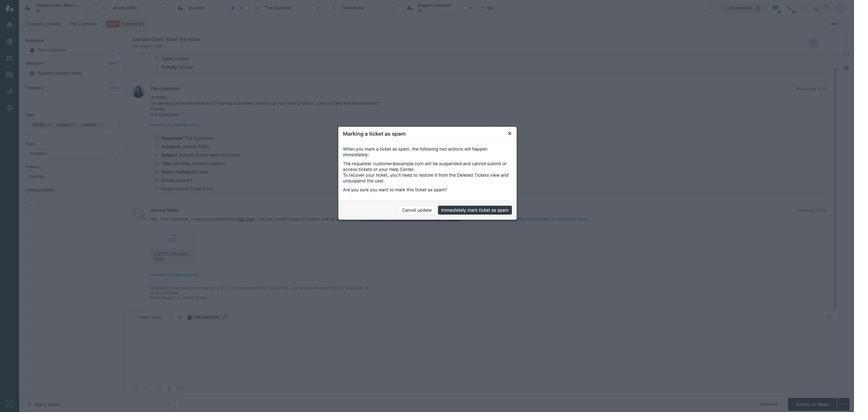 Task type: vqa. For each thing, say whether or not it's contained in the screenshot.
Talk Live link
no



Task type: describe. For each thing, give the bounding box(es) containing it.
link
[[484, 216, 491, 222]]

customer context image
[[844, 37, 849, 42]]

center.
[[400, 167, 415, 172]]

the customer inside conversationlabel log
[[150, 86, 180, 91]]

Wednesday 11:15 text field
[[796, 86, 826, 91]]

requester
[[352, 161, 372, 166]]

the right customer@example.com image in the left bottom of the page
[[193, 315, 201, 320]]

knowledge image
[[844, 51, 849, 56]]

ticket inside sample ticket: meet the ticket #1
[[81, 3, 92, 8]]

1 vertical spatial to
[[177, 315, 182, 320]]

your down tickets
[[366, 172, 375, 178]]

states
[[195, 295, 206, 300]]

priority for priority normal
[[161, 64, 177, 70]]

organizations image
[[5, 70, 14, 79]]

jeremy miller inside "tab"
[[112, 5, 137, 10]]

webp
[[154, 257, 165, 262]]

1 vertical spatial problem
[[39, 188, 54, 193]]

our
[[498, 216, 505, 222]]

secondary element
[[19, 18, 854, 30]]

problem inside hi there, i'm sending an email because i'm having a problem setting up your new product. can you help me troubleshoot? thanks, the customer
[[238, 100, 254, 106]]

you right sure
[[370, 187, 377, 192]]

cancel update button
[[399, 206, 435, 215]]

zendesk image
[[5, 400, 14, 408]]

assignee*
[[25, 61, 44, 66]]

the up the assignee jeremy miller
[[185, 135, 192, 141]]

your left kit
[[292, 216, 301, 222]]

tickets
[[474, 172, 489, 178]]

take
[[108, 61, 116, 66]]

user.
[[375, 178, 385, 184]]

rouge,
[[161, 295, 174, 300]]

internal for hi there,
[[173, 122, 188, 127]]

meet inside sample ticket: meet the ticket #1
[[64, 3, 73, 8]]

get help image
[[824, 5, 829, 11]]

in
[[552, 216, 556, 222]]

take it
[[108, 61, 119, 66]]

linked
[[25, 188, 38, 193]]

07:36
[[816, 208, 826, 213]]

take it button
[[108, 60, 119, 67]]

sample,
[[192, 161, 208, 166]]

.
[[255, 216, 256, 222]]

will inside the requester customer@example.com will be suspended and cannot submit or access tickets or your help center. to recover your ticket, you'll need to restore it from the deleted tickets view and unsuspend the user.
[[425, 161, 432, 166]]

sample inside conversationlabel log
[[179, 152, 194, 158]]

1 vertical spatial can
[[257, 216, 265, 222]]

morrel
[[353, 5, 365, 10]]

yesterday
[[797, 208, 815, 213]]

1 fun from the left
[[237, 216, 245, 222]]

2 gun from the left
[[371, 216, 379, 222]]

x
[[217, 286, 219, 290]]

convert to internal note for hi there,
[[150, 122, 198, 127]]

mark inside when you mark a ticket as spam, the following two actions will happen immediately:
[[365, 146, 375, 152]]

tabs tab list
[[19, 0, 702, 16]]

restore
[[419, 172, 433, 178]]

2 i'm from the left
[[212, 100, 218, 106]]

time.
[[577, 216, 587, 222]]

category
[[176, 169, 196, 175]]

jeremy inside "tab"
[[112, 5, 126, 10]]

incident inside incident popup button
[[30, 151, 46, 156]]

submit as open
[[796, 402, 829, 407]]

open for status category open
[[197, 169, 209, 175]]

support inside support outreach #2
[[418, 3, 433, 8]]

ordered
[[212, 216, 228, 222]]

sure
[[360, 187, 369, 192]]

mozilla/5.0 (macintosh; intel mac os x 10_15_7) applewebkit/537.36 (khtml, like gecko) chrome/118.0.0.0 safari/537.36 72.203.139.186 baton rouge, la, united states
[[150, 286, 369, 300]]

this
[[407, 187, 414, 192]]

format text image
[[144, 386, 149, 392]]

you'll
[[390, 172, 401, 178]]

example (create)
[[26, 21, 61, 26]]

from
[[438, 172, 448, 178]]

support inside conversationlabel log
[[176, 178, 192, 183]]

suspended
[[439, 161, 462, 166]]

kit
[[302, 216, 307, 222]]

draft mode image
[[133, 386, 138, 392]]

open inside the secondary "element"
[[108, 21, 118, 26]]

reporting image
[[5, 87, 14, 95]]

the inside the requester customer@example.com will be suspended and cannot submit or access tickets or your help center. to recover your ticket, you'll need to restore it from the deleted tickets view and unsuspend the user.
[[343, 161, 351, 166]]

assassination
[[380, 216, 410, 222]]

you right saw
[[203, 216, 210, 222]]

2 horizontal spatial miller
[[198, 144, 210, 149]]

ticket inside immediately mark ticket as spam button
[[479, 207, 490, 213]]

a left link
[[481, 216, 483, 222]]

assignee jeremy miller
[[161, 144, 210, 149]]

ticket
[[190, 186, 202, 191]]

the inside when you mark a ticket as spam, the following two actions will happen immediately:
[[412, 146, 419, 152]]

default
[[174, 186, 188, 191]]

conversationlabel log
[[126, 36, 838, 311]]

type incident
[[161, 56, 190, 61]]

customers image
[[5, 54, 14, 62]]

normal inside conversationlabel log
[[178, 64, 193, 70]]

incident inside conversationlabel log
[[173, 56, 190, 61]]

1 horizontal spatial jeremy
[[150, 207, 166, 213]]

because
[[193, 100, 210, 106]]

72.203.139.186
[[150, 291, 177, 295]]

sample ticket: meet the ticket #1
[[36, 3, 92, 13]]

are
[[343, 187, 350, 192]]

(macintosh;
[[170, 286, 192, 290]]

i
[[191, 216, 193, 222]]

to up mozilla/5.0
[[167, 272, 171, 277]]

linked problem
[[25, 188, 54, 193]]

spam?
[[434, 187, 447, 192]]

came
[[308, 216, 320, 222]]

intel
[[193, 286, 200, 290]]

admin image
[[5, 104, 14, 112]]

the inside hi there, i'm sending an email because i'm having a problem setting up your new product. can you help me troubleshoot? thanks, the customer
[[150, 112, 158, 117]]

0 vertical spatial the customer link
[[65, 19, 103, 28]]

jeremy miller tab
[[96, 0, 172, 16]]

mozilla/5.0
[[150, 286, 169, 290]]

tisha morrel
[[342, 5, 365, 10]]

open link
[[102, 19, 148, 28]]

incident button
[[25, 148, 119, 159]]

access
[[343, 167, 357, 172]]

form default ticket form
[[161, 186, 214, 191]]

spam for marking a ticket as spam
[[392, 131, 406, 137]]

help
[[334, 100, 343, 106]]

cancel
[[402, 207, 416, 213]]

convert to internal note button for hey, the customer, i saw you ordered the
[[150, 272, 198, 278]]

you right the are
[[351, 187, 359, 192]]

1 vertical spatial mark
[[395, 187, 405, 192]]

the up the hi
[[150, 86, 158, 91]]

close image
[[238, 5, 244, 11]]

your inside hi there, i'm sending an email because i'm having a problem setting up your new product. can you help me troubleshoot? thanks, the customer
[[278, 100, 287, 106]]

2 avatar image from the top
[[132, 207, 145, 220]]

1 gun from the left
[[246, 216, 255, 222]]

united
[[182, 295, 194, 300]]

subject
[[161, 152, 178, 158]]

immediately mark ticket as spam button
[[438, 206, 512, 215]]

la,
[[175, 295, 181, 300]]

group support
[[161, 178, 192, 183]]

support outreach #2
[[418, 3, 452, 13]]

immediately
[[441, 207, 466, 213]]

status category open
[[161, 169, 209, 175]]

the customer inside tab
[[265, 5, 292, 10]]

2 form from the left
[[203, 186, 214, 191]]

events image
[[811, 40, 817, 45]]

via sample ticket
[[132, 44, 163, 48]]

the customer inside the secondary "element"
[[69, 21, 98, 26]]

1 horizontal spatial and
[[501, 172, 509, 178]]

type for type
[[25, 141, 35, 146]]

subject sample ticket: meet the ticket
[[161, 152, 240, 158]]

11:15
[[818, 86, 826, 91]]

you left confirm in the left bottom of the page
[[266, 216, 274, 222]]

be
[[433, 161, 438, 166]]

hey,
[[150, 216, 159, 222]]

submit
[[796, 402, 810, 407]]

convert for hi there,
[[150, 122, 166, 127]]

Subject field
[[131, 35, 807, 43]]

the down jeremy miller link
[[160, 216, 168, 222]]

miller inside "tab"
[[127, 5, 137, 10]]

having
[[219, 100, 233, 106]]



Task type: locate. For each thing, give the bounding box(es) containing it.
0 vertical spatial tags
[[25, 113, 34, 117]]

apps image
[[844, 65, 849, 70]]

0 horizontal spatial i'm
[[150, 100, 156, 106]]

0 horizontal spatial tags
[[25, 113, 34, 117]]

1 vertical spatial note
[[189, 272, 198, 277]]

0 vertical spatial ticket:
[[51, 3, 63, 8]]

ticket inside when you mark a ticket as spam, the following two actions will happen immediately:
[[380, 146, 391, 152]]

fun
[[237, 216, 245, 222], [361, 216, 369, 222]]

internal
[[173, 122, 188, 127], [173, 272, 188, 277]]

ticket,
[[376, 172, 389, 178]]

0 vertical spatial note
[[189, 122, 198, 127]]

spam up spam,
[[392, 131, 406, 137]]

1 vertical spatial or
[[373, 167, 378, 172]]

3 close image from the left
[[314, 5, 321, 11]]

close image inside tisha morrel tab
[[391, 5, 397, 11]]

1 horizontal spatial gun
[[371, 216, 379, 222]]

1 horizontal spatial mark
[[395, 187, 405, 192]]

all
[[331, 216, 335, 222]]

1 vertical spatial sample
[[179, 152, 194, 158]]

ticket: inside sample ticket: meet the ticket #1
[[51, 3, 63, 8]]

1 vertical spatial internal
[[173, 272, 188, 277]]

jeremy down requester the customer
[[182, 144, 197, 149]]

miller up customer,
[[167, 207, 179, 213]]

tab containing sample ticket: meet the ticket
[[19, 0, 96, 16]]

immediately:
[[343, 152, 369, 157]]

sample
[[36, 3, 50, 8], [179, 152, 194, 158]]

convert to internal note up (macintosh;
[[150, 272, 198, 277]]

tab up the secondary "element"
[[401, 0, 478, 16]]

marking a ticket as spam
[[343, 131, 406, 137]]

problem left setting
[[238, 100, 254, 106]]

zendesk,
[[173, 161, 191, 166]]

open down sample,
[[197, 169, 209, 175]]

× link
[[508, 129, 512, 137]]

note for the customer
[[189, 122, 198, 127]]

0 vertical spatial avatar image
[[132, 86, 145, 98]]

follow button
[[109, 85, 119, 91]]

sending
[[157, 100, 174, 106]]

(create)
[[45, 21, 61, 26]]

2 convert to internal note from the top
[[150, 272, 198, 277]]

jeremy
[[112, 5, 126, 10], [182, 144, 197, 149], [150, 207, 166, 213]]

the down sample ticket: meet the ticket #1
[[69, 21, 77, 26]]

1 vertical spatial convert
[[150, 272, 166, 277]]

1 note from the top
[[189, 122, 198, 127]]

1 horizontal spatial normal
[[178, 64, 193, 70]]

follow
[[109, 85, 119, 90]]

1 vertical spatial jeremy miller
[[150, 207, 179, 213]]

hi there, i'm sending an email because i'm having a problem setting up your new product. can you help me troubleshoot? thanks, the customer
[[150, 95, 380, 117]]

the up the access
[[343, 161, 351, 166]]

miller up the subject sample ticket: meet the ticket
[[198, 144, 210, 149]]

1 vertical spatial normal
[[30, 174, 45, 179]]

1 horizontal spatial tab
[[401, 0, 478, 16]]

0 horizontal spatial the customer link
[[65, 19, 103, 28]]

note up intel on the left
[[189, 272, 198, 277]]

spam
[[392, 131, 406, 137], [497, 207, 509, 213]]

1 convert from the top
[[150, 122, 166, 127]]

when
[[343, 146, 355, 152]]

customer inside hi there, i'm sending an email because i'm having a problem setting up your new product. can you help me troubleshoot? thanks, the customer
[[159, 112, 179, 117]]

1 vertical spatial ticket:
[[195, 152, 208, 158]]

normal button
[[25, 172, 119, 182]]

2 vertical spatial mark
[[467, 207, 478, 213]]

convert to internal note up requester
[[150, 122, 198, 127]]

jeremy up the hey,
[[150, 207, 166, 213]]

fun gun . can you confirm your kit came with all parts of the fun gun assassination fascination playtime kit ? here's a link to our assembly instructions in the mean time.
[[237, 216, 587, 222]]

outreach
[[434, 3, 452, 8]]

meet up example (create) button
[[64, 3, 73, 8]]

1 vertical spatial jeremy
[[182, 144, 197, 149]]

or up ticket,
[[373, 167, 378, 172]]

open down jeremy miller "tab"
[[108, 21, 118, 26]]

0 vertical spatial convert
[[150, 122, 166, 127]]

meet inside conversationlabel log
[[209, 152, 220, 158]]

spam inside button
[[497, 207, 509, 213]]

ticket:
[[51, 3, 63, 8], [195, 152, 208, 158]]

here's a link to our assembly instructions in the mean time. link
[[466, 216, 587, 222]]

1 horizontal spatial priority
[[161, 64, 177, 70]]

you up immediately:
[[356, 146, 364, 152]]

2 close image from the left
[[162, 5, 168, 11]]

next
[[831, 21, 839, 26]]

parts
[[336, 216, 347, 222]]

0 horizontal spatial priority
[[25, 164, 39, 169]]

to up requester
[[167, 122, 171, 127]]

1 horizontal spatial open
[[197, 169, 209, 175]]

miller up open link
[[127, 5, 137, 10]]

Yesterday 07:36 text field
[[797, 208, 826, 213]]

the customer tab
[[249, 0, 325, 16]]

sample up #1
[[36, 3, 50, 8]]

1 horizontal spatial sample
[[179, 152, 194, 158]]

type inside conversationlabel log
[[161, 56, 172, 61]]

open right submit
[[818, 402, 829, 407]]

it left 'from'
[[435, 172, 437, 178]]

spam up our
[[497, 207, 509, 213]]

a right marking at the top left
[[365, 131, 368, 137]]

0 vertical spatial can
[[316, 100, 324, 106]]

1 vertical spatial priority
[[25, 164, 39, 169]]

#1
[[36, 8, 40, 13]]

0 horizontal spatial jeremy
[[112, 5, 126, 10]]

convert to internal note button for hi there,
[[150, 122, 198, 128]]

1 internal from the top
[[173, 122, 188, 127]]

open for submit as open
[[818, 402, 829, 407]]

you inside when you mark a ticket as spam, the following two actions will happen immediately:
[[356, 146, 364, 152]]

support
[[418, 3, 433, 8], [176, 178, 192, 183]]

tab up (create)
[[19, 0, 96, 16]]

view
[[490, 172, 500, 178]]

a inside when you mark a ticket as spam, the following two actions will happen immediately:
[[376, 146, 379, 152]]

hi
[[150, 95, 154, 100]]

playtime
[[437, 216, 456, 222]]

will inside when you mark a ticket as spam, the following two actions will happen immediately:
[[464, 146, 471, 152]]

1 horizontal spatial fun
[[361, 216, 369, 222]]

convert up mozilla/5.0
[[150, 272, 166, 277]]

close image
[[85, 5, 91, 11], [162, 5, 168, 11], [314, 5, 321, 11], [391, 5, 397, 11], [467, 5, 474, 11]]

instructions
[[527, 216, 551, 222]]

convert to internal note for hey, the customer, i saw you ordered the
[[150, 272, 198, 277]]

spam for immediately mark ticket as spam
[[497, 207, 509, 213]]

0 vertical spatial incident
[[173, 56, 190, 61]]

fun left .
[[237, 216, 245, 222]]

1 vertical spatial spam
[[497, 207, 509, 213]]

zendesk products image
[[814, 6, 819, 11]]

0 vertical spatial internal
[[173, 122, 188, 127]]

mark left this
[[395, 187, 405, 192]]

thanks,
[[150, 106, 166, 112]]

1 form from the left
[[161, 186, 172, 191]]

and
[[463, 161, 471, 166], [501, 172, 509, 178]]

your right up
[[278, 100, 287, 106]]

edit user image
[[222, 315, 227, 320]]

form down "group" on the left of the page
[[161, 186, 172, 191]]

0 vertical spatial and
[[463, 161, 471, 166]]

normal inside popup button
[[30, 174, 45, 179]]

1 horizontal spatial tags
[[161, 161, 171, 166]]

1 vertical spatial and
[[501, 172, 509, 178]]

priority normal
[[161, 64, 193, 70]]

sample
[[139, 44, 152, 48]]

zendesk support image
[[5, 4, 14, 12]]

you inside hi there, i'm sending an email because i'm having a problem setting up your new product. can you help me troubleshoot? thanks, the customer
[[325, 100, 333, 106]]

2 horizontal spatial jeremy
[[182, 144, 197, 149]]

tags for tags zendesk, sample, support
[[161, 161, 171, 166]]

1 vertical spatial meet
[[209, 152, 220, 158]]

priority for priority
[[25, 164, 39, 169]]

0 horizontal spatial ticket:
[[51, 3, 63, 8]]

1 convert to internal note button from the top
[[150, 122, 198, 128]]

confirm
[[275, 216, 291, 222]]

1 vertical spatial open
[[197, 169, 209, 175]]

note for jeremy miller
[[189, 272, 198, 277]]

internal up requester the customer
[[173, 122, 188, 127]]

question
[[189, 5, 206, 10]]

1 horizontal spatial meet
[[209, 152, 220, 158]]

to right "need"
[[414, 172, 418, 178]]

tags inside conversationlabel log
[[161, 161, 171, 166]]

will left be
[[425, 161, 432, 166]]

normal up linked problem at the left of page
[[30, 174, 45, 179]]

tags zendesk, sample, support
[[161, 161, 226, 166]]

0 horizontal spatial jeremy miller
[[112, 5, 137, 10]]

2 tab from the left
[[401, 0, 478, 16]]

the customer link
[[65, 19, 103, 28], [150, 86, 180, 91]]

views image
[[5, 37, 14, 46]]

status
[[161, 169, 175, 175]]

1 horizontal spatial jeremy miller
[[150, 207, 179, 213]]

ticket: up (create)
[[51, 3, 63, 8]]

conversations
[[727, 5, 753, 10]]

to inside the requester customer@example.com will be suspended and cannot submit or access tickets or your help center. to recover your ticket, you'll need to restore it from the deleted tickets view and unsuspend the user.
[[414, 172, 418, 178]]

mark up the here's
[[467, 207, 478, 213]]

wednesday
[[796, 86, 817, 91]]

0 vertical spatial spam
[[392, 131, 406, 137]]

ticket: inside conversationlabel log
[[195, 152, 208, 158]]

and up 'deleted' at the right top
[[463, 161, 471, 166]]

convert for hey, the customer, i saw you ordered the
[[150, 272, 166, 277]]

it inside the requester customer@example.com will be suspended and cannot submit or access tickets or your help center. to recover your ticket, you'll need to restore it from the deleted tickets view and unsuspend the user.
[[435, 172, 437, 178]]

fascination
[[411, 216, 436, 222]]

convert to internal note button up requester
[[150, 122, 198, 128]]

close image for the customer
[[314, 5, 321, 11]]

i'm down the hi
[[150, 100, 156, 106]]

the right close image at the top left
[[265, 5, 272, 10]]

customer@example.com image
[[187, 315, 192, 320]]

1 horizontal spatial to
[[343, 172, 348, 178]]

1 tab from the left
[[19, 0, 96, 16]]

i'm left "having" at the top left
[[212, 100, 218, 106]]

to inside the requester customer@example.com will be suspended and cannot submit or access tickets or your help center. to recover your ticket, you'll need to restore it from the deleted tickets view and unsuspend the user.
[[343, 172, 348, 178]]

assignee
[[161, 144, 181, 149]]

priority up linked on the left top
[[25, 164, 39, 169]]

close image inside jeremy miller "tab"
[[162, 5, 168, 11]]

0 horizontal spatial problem
[[39, 188, 54, 193]]

note up requester the customer
[[189, 122, 198, 127]]

internal for hey, the customer, i saw you ordered the
[[173, 272, 188, 277]]

note
[[189, 122, 198, 127], [189, 272, 198, 277]]

add attachment image
[[167, 386, 172, 392]]

1 horizontal spatial will
[[464, 146, 471, 152]]

1 vertical spatial incident
[[30, 151, 46, 156]]

tab containing support outreach
[[401, 0, 478, 16]]

0 vertical spatial it
[[117, 61, 119, 66]]

the customer link up the there,
[[150, 86, 180, 91]]

0 vertical spatial or
[[503, 161, 507, 166]]

1 vertical spatial tags
[[161, 161, 171, 166]]

example (create) button
[[22, 19, 65, 28]]

2 horizontal spatial open
[[818, 402, 829, 407]]

convert to internal note
[[150, 122, 198, 127], [150, 272, 198, 277]]

internal up (macintosh;
[[173, 272, 188, 277]]

1 horizontal spatial i'm
[[212, 100, 218, 106]]

insert emojis image
[[156, 386, 161, 392]]

5 close image from the left
[[467, 5, 474, 11]]

0 horizontal spatial meet
[[64, 3, 73, 8]]

form
[[161, 186, 172, 191], [203, 186, 214, 191]]

0 horizontal spatial mark
[[365, 146, 375, 152]]

add link (cmd k) image
[[179, 386, 184, 392]]

jeremy miller up the hey,
[[150, 207, 179, 213]]

the requester customer@example.com will be suspended and cannot submit or access tickets or your help center. to recover your ticket, you'll need to restore it from the deleted tickets view and unsuspend the user.
[[343, 161, 509, 184]]

the inside "element"
[[69, 21, 77, 26]]

are you sure you want to mark this ticket as spam?
[[343, 187, 447, 192]]

a inside hi there, i'm sending an email because i'm having a problem setting up your new product. can you help me troubleshoot? thanks, the customer
[[234, 100, 236, 106]]

1 horizontal spatial problem
[[238, 100, 254, 106]]

spam,
[[398, 146, 411, 152]]

as inside when you mark a ticket as spam, the following two actions will happen immediately:
[[392, 146, 397, 152]]

0 vertical spatial jeremy miller
[[112, 5, 137, 10]]

kit
[[457, 216, 463, 222]]

convert to internal note button up (macintosh;
[[150, 272, 198, 278]]

1 vertical spatial type
[[25, 141, 35, 146]]

ticket inside conversationlabel log
[[229, 152, 240, 158]]

tab
[[19, 0, 96, 16], [401, 0, 478, 16]]

jeremy up open link
[[112, 5, 126, 10]]

0 horizontal spatial will
[[425, 161, 432, 166]]

sample inside sample ticket: meet the ticket #1
[[36, 3, 50, 8]]

2 vertical spatial miller
[[167, 207, 179, 213]]

cc button
[[826, 315, 833, 320]]

will right actions
[[464, 146, 471, 152]]

0 horizontal spatial open
[[108, 21, 118, 26]]

tags for tags
[[25, 113, 34, 117]]

to left customer@example.com image in the left bottom of the page
[[177, 315, 182, 320]]

0 horizontal spatial form
[[161, 186, 172, 191]]

main element
[[0, 0, 19, 412]]

0 horizontal spatial can
[[257, 216, 265, 222]]

your up ticket,
[[379, 167, 388, 172]]

normal down type incident
[[178, 64, 193, 70]]

avatar image left the hey,
[[132, 207, 145, 220]]

can right .
[[257, 216, 265, 222]]

0 horizontal spatial sample
[[36, 3, 50, 8]]

support up #2
[[418, 3, 433, 8]]

ticket: up sample,
[[195, 152, 208, 158]]

as inside button
[[492, 207, 496, 213]]

2 horizontal spatial mark
[[467, 207, 478, 213]]

close image for tisha morrel
[[391, 5, 397, 11]]

0 vertical spatial to
[[343, 172, 348, 178]]

saw
[[194, 216, 202, 222]]

1 close image from the left
[[85, 5, 91, 11]]

assembly
[[506, 216, 525, 222]]

group
[[161, 178, 174, 183]]

or right submit
[[503, 161, 507, 166]]

0 vertical spatial support
[[418, 3, 433, 8]]

×
[[508, 129, 512, 137]]

0 horizontal spatial miller
[[127, 5, 137, 10]]

the customer link down sample ticket: meet the ticket #1
[[65, 19, 103, 28]]

2 internal from the top
[[173, 272, 188, 277]]

0 horizontal spatial normal
[[30, 174, 45, 179]]

miller
[[127, 5, 137, 10], [198, 144, 210, 149], [167, 207, 179, 213]]

form right ticket
[[203, 186, 214, 191]]

close image for jeremy miller
[[162, 5, 168, 11]]

sample down the assignee jeremy miller
[[179, 152, 194, 158]]

0 vertical spatial convert to internal note button
[[150, 122, 198, 128]]

close image inside the customer tab
[[314, 5, 321, 11]]

1 horizontal spatial miller
[[167, 207, 179, 213]]

1 horizontal spatial incident
[[173, 56, 190, 61]]

priority down type incident
[[161, 64, 177, 70]]

jeremy miller inside conversationlabel log
[[150, 207, 179, 213]]

jeremy miller up open link
[[112, 5, 137, 10]]

gun right ordered
[[246, 216, 255, 222]]

1 vertical spatial it
[[435, 172, 437, 178]]

meet up support
[[209, 152, 220, 158]]

2 vertical spatial open
[[818, 402, 829, 407]]

chrome/118.0.0.0
[[313, 286, 344, 290]]

0 horizontal spatial and
[[463, 161, 471, 166]]

1 horizontal spatial type
[[161, 56, 172, 61]]

it right take
[[117, 61, 119, 66]]

to left our
[[493, 216, 497, 222]]

wednesday 11:15
[[796, 86, 826, 91]]

1 i'm from the left
[[150, 100, 156, 106]]

1 vertical spatial convert to internal note
[[150, 272, 198, 277]]

can right product.
[[316, 100, 324, 106]]

the inside sample ticket: meet the ticket #1
[[74, 3, 80, 8]]

2 convert from the top
[[150, 272, 166, 277]]

want
[[379, 187, 389, 192]]

get started image
[[5, 21, 14, 29]]

4 close image from the left
[[391, 5, 397, 11]]

0 horizontal spatial gun
[[246, 216, 255, 222]]

tisha morrel tab
[[325, 0, 401, 16]]

happen
[[472, 146, 488, 152]]

the inside tab
[[265, 5, 272, 10]]

customer inside the secondary "element"
[[78, 21, 98, 26]]

to right "want"
[[390, 187, 394, 192]]

email
[[181, 100, 192, 106]]

0 horizontal spatial to
[[177, 315, 182, 320]]

open inside conversationlabel log
[[197, 169, 209, 175]]

there,
[[155, 95, 167, 100]]

a right "having" at the top left
[[234, 100, 236, 106]]

1 convert to internal note from the top
[[150, 122, 198, 127]]

type for type incident
[[161, 56, 172, 61]]

avatar image left the hi
[[132, 86, 145, 98]]

1 avatar image from the top
[[132, 86, 145, 98]]

os
[[210, 286, 215, 290]]

recover
[[349, 172, 365, 178]]

support down status category open
[[176, 178, 192, 183]]

0 vertical spatial convert to internal note
[[150, 122, 198, 127]]

fun right of
[[361, 216, 369, 222]]

customer,
[[169, 216, 190, 222]]

avatar image
[[132, 86, 145, 98], [132, 207, 145, 220]]

1 vertical spatial support
[[176, 178, 192, 183]]

1 vertical spatial convert to internal note button
[[150, 272, 198, 278]]

next button
[[827, 19, 849, 29]]

the down thanks,
[[150, 112, 158, 117]]

mark up immediately:
[[365, 146, 375, 152]]

applewebkit/537.36
[[237, 286, 274, 290]]

convert to internal note button
[[150, 122, 198, 128], [150, 272, 198, 278]]

a down marking a ticket as spam
[[376, 146, 379, 152]]

0 horizontal spatial incident
[[30, 151, 46, 156]]

can inside hi there, i'm sending an email because i'm having a problem setting up your new product. can you help me troubleshoot? thanks, the customer
[[316, 100, 324, 106]]

1 horizontal spatial the customer link
[[150, 86, 180, 91]]

2 vertical spatial jeremy
[[150, 207, 166, 213]]

safari/537.36
[[345, 286, 369, 290]]

question tab
[[172, 0, 249, 16]]

0 horizontal spatial type
[[25, 141, 35, 146]]

problem right linked on the left top
[[39, 188, 54, 193]]

mark inside immediately mark ticket as spam button
[[467, 207, 478, 213]]

1 horizontal spatial it
[[435, 172, 437, 178]]

priority inside conversationlabel log
[[161, 64, 177, 70]]

0 horizontal spatial or
[[373, 167, 378, 172]]

2 convert to internal note button from the top
[[150, 272, 198, 278]]

2 note from the top
[[189, 272, 198, 277]]

deleted
[[457, 172, 473, 178]]

1 horizontal spatial can
[[316, 100, 324, 106]]

to down the access
[[343, 172, 348, 178]]

1 horizontal spatial or
[[503, 161, 507, 166]]

0 horizontal spatial support
[[176, 178, 192, 183]]

it inside button
[[117, 61, 119, 66]]

1 vertical spatial will
[[425, 161, 432, 166]]

customer inside tab
[[273, 5, 292, 10]]

you left 'help'
[[325, 100, 333, 106]]

0 vertical spatial meet
[[64, 3, 73, 8]]

problem
[[238, 100, 254, 106], [39, 188, 54, 193]]

gun left assassination
[[371, 216, 379, 222]]

support
[[210, 161, 226, 166]]

0 vertical spatial type
[[161, 56, 172, 61]]

2 fun from the left
[[361, 216, 369, 222]]

and right view
[[501, 172, 509, 178]]

convert down thanks,
[[150, 122, 166, 127]]



